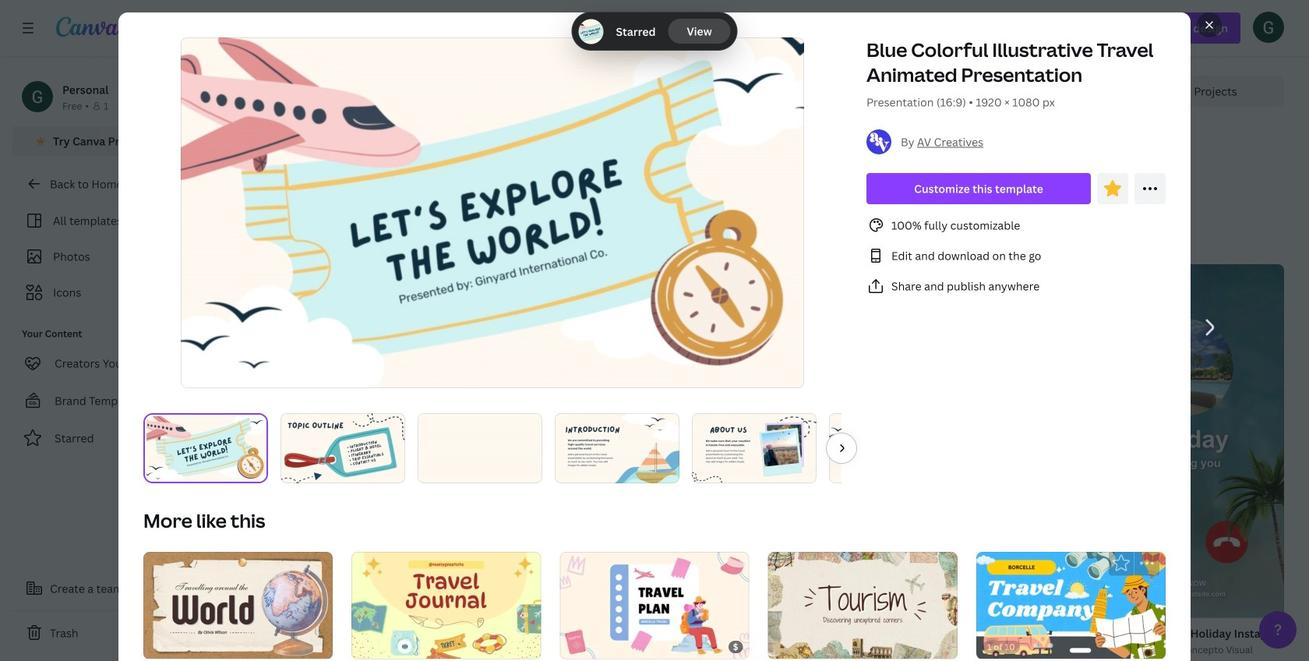Task type: describe. For each thing, give the bounding box(es) containing it.
soft cream black simple minimalist travel plan korea presentation image
[[215, 433, 414, 545]]

pastel collage travel instagram story image
[[650, 264, 849, 618]]

blue and white illustrative travel agency presentation image
[[977, 552, 1166, 659]]

brown and beige scrapbook travel and tourism presentation image
[[143, 552, 333, 659]]

blue and orange travel journal illustrative presentation image
[[352, 552, 541, 659]]



Task type: locate. For each thing, give the bounding box(es) containing it.
None search field
[[664, 12, 1029, 44]]

pastel yellow illustrative travel plans presentation image
[[433, 264, 632, 376]]

beige and orange minimalist travel to bali presentation image
[[433, 432, 632, 544]]

peach minimalist travel package promotion flyer image
[[433, 601, 632, 661]]

top level navigation element
[[137, 12, 626, 44]]

colorful illustration travel plan presentation image
[[560, 552, 750, 659]]

beige scrapbook tourism presentation image
[[768, 552, 958, 659]]

status
[[573, 12, 737, 50]]

list
[[867, 216, 1166, 295]]

time to travel instagram story image
[[868, 264, 1067, 618]]

gray illustrative travel blank page a4 document image
[[215, 602, 414, 661]]



Task type: vqa. For each thing, say whether or not it's contained in the screenshot.
Top Level Navigation 'element' on the top of the page
yes



